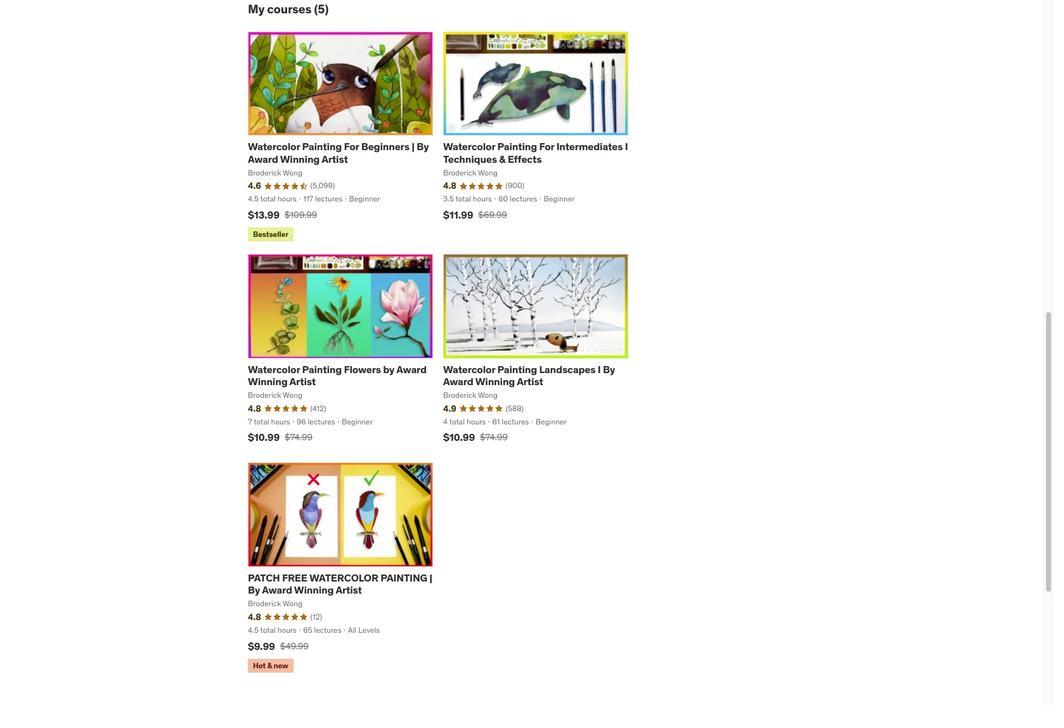 Task type: describe. For each thing, give the bounding box(es) containing it.
painting
[[381, 572, 427, 585]]

new
[[274, 661, 288, 671]]

65
[[303, 626, 312, 635]]

5099 reviews element
[[310, 181, 335, 192]]

for for intermediates
[[539, 140, 555, 153]]

all levels
[[348, 626, 380, 635]]

4
[[443, 417, 448, 427]]

lectures for watercolor painting landscapes i by award winning artist
[[502, 417, 529, 427]]

7 total hours
[[248, 417, 290, 427]]

by for watercolor painting for beginners | by award winning artist
[[417, 140, 429, 153]]

award inside patch free watercolor painting | by award winning artist broderick wong
[[262, 584, 292, 597]]

watercolor painting landscapes i by award winning artist broderick wong
[[443, 363, 615, 400]]

96 lectures
[[297, 417, 335, 427]]

4 total hours
[[443, 417, 486, 427]]

painting for award
[[302, 140, 342, 153]]

$9.99 $49.99
[[248, 640, 309, 653]]

4.6
[[248, 180, 261, 192]]

60
[[499, 194, 508, 204]]

artist inside watercolor painting landscapes i by award winning artist broderick wong
[[517, 375, 543, 388]]

96
[[297, 417, 306, 427]]

lectures for watercolor painting for beginners | by award winning artist
[[315, 194, 343, 204]]

(5)
[[314, 1, 329, 17]]

$69.99
[[478, 209, 507, 221]]

hours for watercolor painting landscapes i by award winning artist
[[467, 417, 486, 427]]

3.5
[[443, 194, 454, 204]]

4.5 for $13.99
[[248, 194, 259, 204]]

courses
[[267, 1, 312, 17]]

60 lectures
[[499, 194, 537, 204]]

beginner for watercolor painting for beginners | by award winning artist
[[349, 194, 380, 204]]

watercolor painting for beginners | by award winning artist broderick wong
[[248, 140, 429, 177]]

beginners
[[361, 140, 410, 153]]

hours for patch free watercolor painting | by award winning artist
[[278, 626, 297, 635]]

beginner for watercolor painting flowers by award winning artist
[[342, 417, 373, 427]]

hot
[[253, 661, 266, 671]]

4.8 for techniques
[[443, 180, 456, 192]]

watercolor for artist
[[248, 363, 300, 376]]

patch
[[248, 572, 280, 585]]

effects
[[508, 153, 542, 165]]

total for patch free watercolor painting | by award winning artist
[[260, 626, 276, 635]]

$49.99
[[280, 641, 309, 652]]

painting for artist
[[302, 363, 342, 376]]

broderick inside watercolor painting landscapes i by award winning artist broderick wong
[[443, 391, 477, 400]]

2 vertical spatial 4.8
[[248, 612, 261, 623]]

900 reviews element
[[506, 181, 525, 192]]

watercolor painting flowers by award winning artist link
[[248, 363, 427, 388]]

total for watercolor painting flowers by award winning artist
[[254, 417, 269, 427]]

my
[[248, 1, 265, 17]]

patch free watercolor painting | by award winning artist link
[[248, 572, 433, 597]]

artist inside watercolor painting for beginners | by award winning artist broderick wong
[[322, 153, 348, 165]]

by
[[383, 363, 395, 376]]

watercolor
[[309, 572, 379, 585]]

65 lectures
[[303, 626, 342, 635]]

wong inside watercolor painting landscapes i by award winning artist broderick wong
[[478, 391, 498, 400]]

broderick inside watercolor painting for beginners | by award winning artist broderick wong
[[248, 168, 281, 177]]

i inside watercolor painting for intermediates i techniques & effects broderick wong
[[625, 140, 628, 153]]

& inside watercolor painting for intermediates i techniques & effects broderick wong
[[499, 153, 506, 165]]

by inside watercolor painting landscapes i by award winning artist broderick wong
[[603, 363, 615, 376]]

$10.99 for winning
[[248, 432, 280, 444]]

$74.99 for broderick
[[285, 432, 313, 444]]

588 reviews element
[[506, 404, 524, 415]]

watercolor painting flowers by award winning artist broderick wong
[[248, 363, 427, 400]]

techniques
[[443, 153, 497, 165]]

3.5 total hours
[[443, 194, 492, 204]]

lectures for watercolor painting flowers by award winning artist
[[308, 417, 335, 427]]

wong inside watercolor painting for beginners | by award winning artist broderick wong
[[283, 168, 303, 177]]

$13.99 $109.99
[[248, 209, 317, 221]]

4.8 for winning
[[248, 403, 261, 415]]

$10.99 for award
[[443, 432, 475, 444]]

levels
[[358, 626, 380, 635]]

total for watercolor painting for beginners | by award winning artist
[[260, 194, 276, 204]]

4.5 total hours for $13.99
[[248, 194, 297, 204]]

$11.99
[[443, 209, 473, 221]]



Task type: vqa. For each thing, say whether or not it's contained in the screenshot.


Task type: locate. For each thing, give the bounding box(es) containing it.
award
[[248, 153, 278, 165], [397, 363, 427, 376], [443, 375, 473, 388], [262, 584, 292, 597]]

artist up (588) at bottom left
[[517, 375, 543, 388]]

1 vertical spatial 4.5
[[248, 626, 259, 635]]

2 $10.99 $74.99 from the left
[[443, 432, 508, 444]]

1 horizontal spatial for
[[539, 140, 555, 153]]

117 lectures
[[303, 194, 343, 204]]

painting up (5,099)
[[302, 140, 342, 153]]

watercolor up 4.9
[[443, 363, 495, 376]]

0 horizontal spatial i
[[598, 363, 601, 376]]

broderick up 4.9
[[443, 391, 477, 400]]

&
[[499, 153, 506, 165], [267, 661, 272, 671]]

total for watercolor painting landscapes i by award winning artist
[[449, 417, 465, 427]]

artist inside patch free watercolor painting | by award winning artist broderick wong
[[336, 584, 362, 597]]

all
[[348, 626, 357, 635]]

2 for from the left
[[539, 140, 555, 153]]

0 horizontal spatial for
[[344, 140, 359, 153]]

winning inside watercolor painting flowers by award winning artist broderick wong
[[248, 375, 288, 388]]

for left beginners
[[344, 140, 359, 153]]

intermediates
[[557, 140, 623, 153]]

$109.99
[[285, 209, 317, 221]]

artist inside watercolor painting flowers by award winning artist broderick wong
[[290, 375, 316, 388]]

by
[[417, 140, 429, 153], [603, 363, 615, 376], [248, 584, 260, 597]]

0 vertical spatial &
[[499, 153, 506, 165]]

for
[[344, 140, 359, 153], [539, 140, 555, 153]]

beginner right 117 lectures
[[349, 194, 380, 204]]

412 reviews element
[[310, 404, 326, 415]]

watercolor for &
[[443, 140, 495, 153]]

hours left 61
[[467, 417, 486, 427]]

watercolor inside watercolor painting flowers by award winning artist broderick wong
[[248, 363, 300, 376]]

watercolor painting for intermediates i techniques & effects link
[[443, 140, 628, 165]]

hot & new
[[253, 661, 288, 671]]

total right 7
[[254, 417, 269, 427]]

award inside watercolor painting landscapes i by award winning artist broderick wong
[[443, 375, 473, 388]]

for left intermediates
[[539, 140, 555, 153]]

winning inside patch free watercolor painting | by award winning artist broderick wong
[[294, 584, 334, 597]]

|
[[412, 140, 415, 153], [430, 572, 433, 585]]

winning up 7 total hours
[[248, 375, 288, 388]]

winning up (588) at bottom left
[[475, 375, 515, 388]]

4.8 up 3.5
[[443, 180, 456, 192]]

painting
[[302, 140, 342, 153], [498, 140, 537, 153], [302, 363, 342, 376], [498, 363, 537, 376]]

beginner for watercolor painting for intermediates i techniques & effects
[[544, 194, 575, 204]]

watercolor inside watercolor painting landscapes i by award winning artist broderick wong
[[443, 363, 495, 376]]

0 horizontal spatial $74.99
[[285, 432, 313, 444]]

artist up (5,099)
[[322, 153, 348, 165]]

$74.99
[[285, 432, 313, 444], [480, 432, 508, 444]]

| for painting
[[430, 572, 433, 585]]

7
[[248, 417, 252, 427]]

4.5 total hours up $9.99 $49.99
[[248, 626, 297, 635]]

wong inside watercolor painting flowers by award winning artist broderick wong
[[283, 391, 303, 400]]

for inside watercolor painting for intermediates i techniques & effects broderick wong
[[539, 140, 555, 153]]

1 vertical spatial by
[[603, 363, 615, 376]]

0 vertical spatial 4.5 total hours
[[248, 194, 297, 204]]

1 4.5 from the top
[[248, 194, 259, 204]]

broderick inside watercolor painting flowers by award winning artist broderick wong
[[248, 391, 281, 400]]

patch free watercolor painting | by award winning artist broderick wong
[[248, 572, 433, 609]]

(412)
[[310, 404, 326, 413]]

4.8 up 7
[[248, 403, 261, 415]]

total right the "4" at the left bottom
[[449, 417, 465, 427]]

& left effects
[[499, 153, 506, 165]]

watercolor painting for intermediates i techniques & effects broderick wong
[[443, 140, 628, 177]]

painting up (412)
[[302, 363, 342, 376]]

4.8
[[443, 180, 456, 192], [248, 403, 261, 415], [248, 612, 261, 623]]

1 horizontal spatial $10.99 $74.99
[[443, 432, 508, 444]]

painting up (900)
[[498, 140, 537, 153]]

1 $10.99 $74.99 from the left
[[248, 432, 313, 444]]

1 horizontal spatial $10.99
[[443, 432, 475, 444]]

| inside watercolor painting for beginners | by award winning artist broderick wong
[[412, 140, 415, 153]]

1 horizontal spatial $74.99
[[480, 432, 508, 444]]

broderick down 'patch'
[[248, 599, 281, 609]]

2 horizontal spatial by
[[603, 363, 615, 376]]

1 4.5 total hours from the top
[[248, 194, 297, 204]]

total right 3.5
[[456, 194, 471, 204]]

i right intermediates
[[625, 140, 628, 153]]

1 vertical spatial i
[[598, 363, 601, 376]]

painting for winning
[[498, 363, 537, 376]]

painting up (588) at bottom left
[[498, 363, 537, 376]]

bestseller
[[253, 230, 288, 239]]

0 vertical spatial 4.8
[[443, 180, 456, 192]]

broderick
[[248, 168, 281, 177], [443, 168, 477, 177], [248, 391, 281, 400], [443, 391, 477, 400], [248, 599, 281, 609]]

117
[[303, 194, 313, 204]]

watercolor for winning
[[443, 363, 495, 376]]

$74.99 down 96
[[285, 432, 313, 444]]

lectures down 900 reviews element at the top left of page
[[510, 194, 537, 204]]

artist up all at the left bottom
[[336, 584, 362, 597]]

painting inside watercolor painting landscapes i by award winning artist broderick wong
[[498, 363, 537, 376]]

$9.99
[[248, 640, 275, 653]]

1 vertical spatial &
[[267, 661, 272, 671]]

painting inside watercolor painting flowers by award winning artist broderick wong
[[302, 363, 342, 376]]

1 $74.99 from the left
[[285, 432, 313, 444]]

61 lectures
[[492, 417, 529, 427]]

$10.99 $74.99 for award
[[443, 432, 508, 444]]

broderick up 7 total hours
[[248, 391, 281, 400]]

0 horizontal spatial &
[[267, 661, 272, 671]]

| inside patch free watercolor painting | by award winning artist broderick wong
[[430, 572, 433, 585]]

painting inside watercolor painting for beginners | by award winning artist broderick wong
[[302, 140, 342, 153]]

i inside watercolor painting landscapes i by award winning artist broderick wong
[[598, 363, 601, 376]]

0 horizontal spatial |
[[412, 140, 415, 153]]

winning inside watercolor painting for beginners | by award winning artist broderick wong
[[280, 153, 320, 165]]

$10.99 $74.99
[[248, 432, 313, 444], [443, 432, 508, 444]]

$10.99 $74.99 down 7 total hours
[[248, 432, 313, 444]]

1 $10.99 from the left
[[248, 432, 280, 444]]

beginner for watercolor painting landscapes i by award winning artist
[[536, 417, 567, 427]]

artist
[[322, 153, 348, 165], [290, 375, 316, 388], [517, 375, 543, 388], [336, 584, 362, 597]]

$10.99 $74.99 down 4 total hours
[[443, 432, 508, 444]]

hours up $13.99 $109.99
[[278, 194, 297, 204]]

1 vertical spatial |
[[430, 572, 433, 585]]

free
[[282, 572, 308, 585]]

(900)
[[506, 181, 525, 191]]

1 vertical spatial 4.8
[[248, 403, 261, 415]]

0 vertical spatial |
[[412, 140, 415, 153]]

| right beginners
[[412, 140, 415, 153]]

by inside watercolor painting for beginners | by award winning artist broderick wong
[[417, 140, 429, 153]]

flowers
[[344, 363, 381, 376]]

$11.99 $69.99
[[443, 209, 507, 221]]

wong inside watercolor painting for intermediates i techniques & effects broderick wong
[[478, 168, 498, 177]]

i right the landscapes
[[598, 363, 601, 376]]

4.8 up $9.99
[[248, 612, 261, 623]]

beginner right 60 lectures
[[544, 194, 575, 204]]

4.5
[[248, 194, 259, 204], [248, 626, 259, 635]]

lectures down 588 reviews element on the left bottom of the page
[[502, 417, 529, 427]]

& right hot
[[267, 661, 272, 671]]

watercolor inside watercolor painting for intermediates i techniques & effects broderick wong
[[443, 140, 495, 153]]

winning
[[280, 153, 320, 165], [248, 375, 288, 388], [475, 375, 515, 388], [294, 584, 334, 597]]

award inside watercolor painting flowers by award winning artist broderick wong
[[397, 363, 427, 376]]

winning up (12)
[[294, 584, 334, 597]]

hours up $49.99
[[278, 626, 297, 635]]

$10.99 $74.99 for winning
[[248, 432, 313, 444]]

1 vertical spatial 4.5 total hours
[[248, 626, 297, 635]]

2 $74.99 from the left
[[480, 432, 508, 444]]

i
[[625, 140, 628, 153], [598, 363, 601, 376]]

hours
[[278, 194, 297, 204], [473, 194, 492, 204], [271, 417, 290, 427], [467, 417, 486, 427], [278, 626, 297, 635]]

$10.99 down 7 total hours
[[248, 432, 280, 444]]

beginner right 96 lectures
[[342, 417, 373, 427]]

0 horizontal spatial $10.99 $74.99
[[248, 432, 313, 444]]

winning up (5,099)
[[280, 153, 320, 165]]

lectures for watercolor painting for intermediates i techniques & effects
[[510, 194, 537, 204]]

12 reviews element
[[310, 613, 322, 623]]

by inside patch free watercolor painting | by award winning artist broderick wong
[[248, 584, 260, 597]]

watercolor up 4.6
[[248, 140, 300, 153]]

watercolor painting landscapes i by award winning artist link
[[443, 363, 615, 388]]

lectures down 12 reviews element
[[314, 626, 342, 635]]

lectures down the 5099 reviews element in the top left of the page
[[315, 194, 343, 204]]

artist up (412)
[[290, 375, 316, 388]]

broderick inside watercolor painting for intermediates i techniques & effects broderick wong
[[443, 168, 477, 177]]

winning inside watercolor painting landscapes i by award winning artist broderick wong
[[475, 375, 515, 388]]

by right the landscapes
[[603, 363, 615, 376]]

(588)
[[506, 404, 524, 413]]

2 vertical spatial by
[[248, 584, 260, 597]]

0 vertical spatial 4.5
[[248, 194, 259, 204]]

2 $10.99 from the left
[[443, 432, 475, 444]]

4.5 total hours for $9.99
[[248, 626, 297, 635]]

lectures down 412 reviews element
[[308, 417, 335, 427]]

by for patch free watercolor painting | by award winning artist
[[248, 584, 260, 597]]

4.5 total hours up $13.99
[[248, 194, 297, 204]]

for inside watercolor painting for beginners | by award winning artist broderick wong
[[344, 140, 359, 153]]

$10.99
[[248, 432, 280, 444], [443, 432, 475, 444]]

broderick up 4.6
[[248, 168, 281, 177]]

$10.99 down 4 total hours
[[443, 432, 475, 444]]

0 horizontal spatial $10.99
[[248, 432, 280, 444]]

4.9
[[443, 403, 456, 415]]

lectures
[[315, 194, 343, 204], [510, 194, 537, 204], [308, 417, 335, 427], [502, 417, 529, 427], [314, 626, 342, 635]]

$74.99 down 61
[[480, 432, 508, 444]]

hours left 96
[[271, 417, 290, 427]]

(5,099)
[[310, 181, 335, 191]]

my courses (5)
[[248, 1, 329, 17]]

0 vertical spatial i
[[625, 140, 628, 153]]

61
[[492, 417, 500, 427]]

total for watercolor painting for intermediates i techniques & effects
[[456, 194, 471, 204]]

watercolor up 7 total hours
[[248, 363, 300, 376]]

4.5 up $9.99
[[248, 626, 259, 635]]

watercolor painting for beginners | by award winning artist link
[[248, 140, 429, 165]]

4.5 for $9.99
[[248, 626, 259, 635]]

painting for &
[[498, 140, 537, 153]]

hours up $11.99 $69.99
[[473, 194, 492, 204]]

watercolor for award
[[248, 140, 300, 153]]

by right beginners
[[417, 140, 429, 153]]

| for beginners
[[412, 140, 415, 153]]

by left free
[[248, 584, 260, 597]]

2 4.5 total hours from the top
[[248, 626, 297, 635]]

hours for watercolor painting for beginners | by award winning artist
[[278, 194, 297, 204]]

hours for watercolor painting for intermediates i techniques & effects
[[473, 194, 492, 204]]

4.5 total hours
[[248, 194, 297, 204], [248, 626, 297, 635]]

for for beginners
[[344, 140, 359, 153]]

painting inside watercolor painting for intermediates i techniques & effects broderick wong
[[498, 140, 537, 153]]

$74.99 for artist
[[480, 432, 508, 444]]

1 horizontal spatial &
[[499, 153, 506, 165]]

beginner right 61 lectures
[[536, 417, 567, 427]]

award inside watercolor painting for beginners | by award winning artist broderick wong
[[248, 153, 278, 165]]

wong
[[283, 168, 303, 177], [478, 168, 498, 177], [283, 391, 303, 400], [478, 391, 498, 400], [283, 599, 303, 609]]

watercolor
[[248, 140, 300, 153], [443, 140, 495, 153], [248, 363, 300, 376], [443, 363, 495, 376]]

broderick inside patch free watercolor painting | by award winning artist broderick wong
[[248, 599, 281, 609]]

(12)
[[310, 613, 322, 622]]

total up $9.99
[[260, 626, 276, 635]]

total
[[260, 194, 276, 204], [456, 194, 471, 204], [254, 417, 269, 427], [449, 417, 465, 427], [260, 626, 276, 635]]

landscapes
[[539, 363, 596, 376]]

watercolor up 3.5 total hours
[[443, 140, 495, 153]]

| right painting
[[430, 572, 433, 585]]

broderick down techniques in the top of the page
[[443, 168, 477, 177]]

1 horizontal spatial i
[[625, 140, 628, 153]]

0 vertical spatial by
[[417, 140, 429, 153]]

wong inside patch free watercolor painting | by award winning artist broderick wong
[[283, 599, 303, 609]]

lectures for patch free watercolor painting | by award winning artist
[[314, 626, 342, 635]]

beginner
[[349, 194, 380, 204], [544, 194, 575, 204], [342, 417, 373, 427], [536, 417, 567, 427]]

$13.99
[[248, 209, 280, 221]]

0 horizontal spatial by
[[248, 584, 260, 597]]

1 horizontal spatial |
[[430, 572, 433, 585]]

hours for watercolor painting flowers by award winning artist
[[271, 417, 290, 427]]

total up $13.99
[[260, 194, 276, 204]]

4.5 down 4.6
[[248, 194, 259, 204]]

1 horizontal spatial by
[[417, 140, 429, 153]]

2 4.5 from the top
[[248, 626, 259, 635]]

watercolor inside watercolor painting for beginners | by award winning artist broderick wong
[[248, 140, 300, 153]]

1 for from the left
[[344, 140, 359, 153]]



